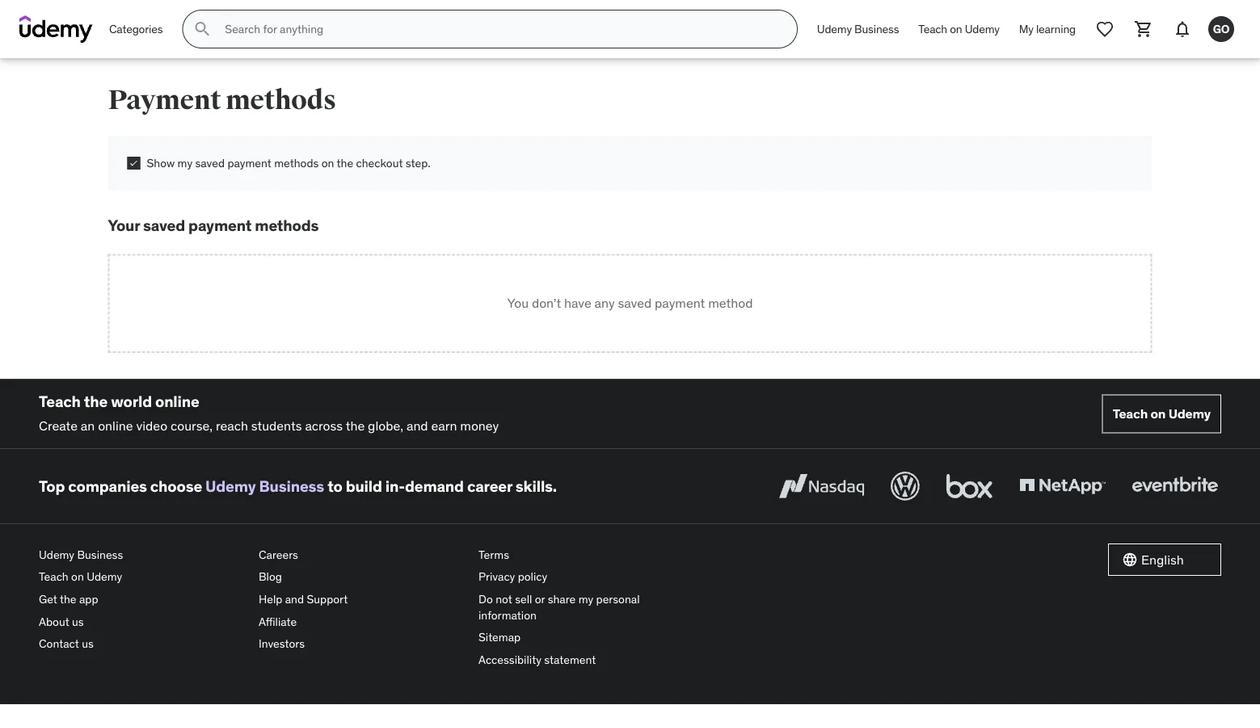 Task type: locate. For each thing, give the bounding box(es) containing it.
categories button
[[99, 10, 172, 48]]

on left 'my' on the right top
[[950, 22, 962, 36]]

0 horizontal spatial online
[[98, 418, 133, 434]]

affiliate
[[259, 614, 297, 629]]

affiliate link
[[259, 611, 466, 633]]

my learning
[[1019, 22, 1076, 36]]

0 vertical spatial business
[[854, 22, 899, 36]]

payment
[[227, 156, 271, 170], [188, 215, 252, 235], [655, 295, 705, 311]]

go link
[[1202, 10, 1241, 48]]

and right the help
[[285, 592, 304, 607]]

teach on udemy link
[[909, 10, 1009, 48], [1102, 395, 1221, 434], [39, 566, 246, 589]]

0 vertical spatial and
[[406, 418, 428, 434]]

world
[[111, 392, 152, 411]]

1 vertical spatial saved
[[143, 215, 185, 235]]

methods
[[226, 83, 336, 117], [274, 156, 319, 170], [255, 215, 319, 235]]

1 horizontal spatial teach on udemy link
[[909, 10, 1009, 48]]

step.
[[406, 156, 430, 170]]

you
[[507, 295, 529, 311]]

0 horizontal spatial teach on udemy
[[918, 22, 1000, 36]]

the right get
[[60, 592, 76, 607]]

and left earn
[[406, 418, 428, 434]]

on inside udemy business teach on udemy get the app about us contact us
[[71, 570, 84, 584]]

your saved payment methods
[[108, 215, 319, 235]]

policy
[[518, 570, 547, 584]]

small image
[[1122, 552, 1138, 568]]

teach inside udemy business teach on udemy get the app about us contact us
[[39, 570, 68, 584]]

careers link
[[259, 544, 466, 566]]

0 vertical spatial payment
[[227, 156, 271, 170]]

personal
[[596, 592, 640, 607]]

1 vertical spatial online
[[98, 418, 133, 434]]

business inside udemy business teach on udemy get the app about us contact us
[[77, 548, 123, 562]]

blog
[[259, 570, 282, 584]]

privacy
[[478, 570, 515, 584]]

business for udemy business teach on udemy get the app about us contact us
[[77, 548, 123, 562]]

accessibility statement link
[[478, 649, 685, 671]]

don't
[[532, 295, 561, 311]]

shopping cart with 0 items image
[[1134, 19, 1153, 39]]

2 vertical spatial teach on udemy link
[[39, 566, 246, 589]]

my
[[177, 156, 192, 170], [578, 592, 593, 607]]

the left "checkout"
[[337, 156, 353, 170]]

udemy business
[[817, 22, 899, 36]]

2 horizontal spatial teach on udemy link
[[1102, 395, 1221, 434]]

top
[[39, 477, 65, 496]]

choose
[[150, 477, 202, 496]]

on left "checkout"
[[321, 156, 334, 170]]

my down privacy policy link
[[578, 592, 593, 607]]

saved right 'your'
[[143, 215, 185, 235]]

us right the contact
[[82, 637, 94, 651]]

1 horizontal spatial teach on udemy
[[1113, 406, 1211, 422]]

submit search image
[[193, 19, 212, 39]]

the
[[337, 156, 353, 170], [84, 392, 108, 411], [346, 418, 365, 434], [60, 592, 76, 607]]

1 vertical spatial and
[[285, 592, 304, 607]]

an
[[81, 418, 95, 434]]

share
[[548, 592, 576, 607]]

1 vertical spatial udemy business link
[[205, 477, 324, 496]]

udemy business link
[[807, 10, 909, 48], [205, 477, 324, 496], [39, 544, 246, 566]]

notifications image
[[1173, 19, 1192, 39]]

box image
[[942, 469, 997, 504]]

and
[[406, 418, 428, 434], [285, 592, 304, 607]]

app
[[79, 592, 98, 607]]

udemy
[[817, 22, 852, 36], [965, 22, 1000, 36], [1168, 406, 1211, 422], [205, 477, 256, 496], [39, 548, 74, 562], [87, 570, 122, 584]]

across
[[305, 418, 343, 434]]

0 horizontal spatial and
[[285, 592, 304, 607]]

on
[[950, 22, 962, 36], [321, 156, 334, 170], [1151, 406, 1166, 422], [71, 570, 84, 584]]

saved right show
[[195, 156, 225, 170]]

volkswagen image
[[887, 469, 923, 504]]

online up course,
[[155, 392, 199, 411]]

1 vertical spatial my
[[578, 592, 593, 607]]

1 horizontal spatial my
[[578, 592, 593, 607]]

english
[[1141, 551, 1184, 568]]

2 vertical spatial saved
[[618, 295, 652, 311]]

companies
[[68, 477, 147, 496]]

business
[[854, 22, 899, 36], [259, 477, 324, 496], [77, 548, 123, 562]]

do
[[478, 592, 493, 607]]

terms link
[[478, 544, 685, 566]]

2 horizontal spatial business
[[854, 22, 899, 36]]

career
[[467, 477, 512, 496]]

2 vertical spatial payment
[[655, 295, 705, 311]]

online right an
[[98, 418, 133, 434]]

0 horizontal spatial business
[[77, 548, 123, 562]]

teach on udemy link left 'my' on the right top
[[909, 10, 1009, 48]]

information
[[478, 608, 537, 623]]

us right "about"
[[72, 614, 84, 629]]

0 vertical spatial methods
[[226, 83, 336, 117]]

get
[[39, 592, 57, 607]]

saved right any
[[618, 295, 652, 311]]

1 horizontal spatial and
[[406, 418, 428, 434]]

2 vertical spatial business
[[77, 548, 123, 562]]

teach on udemy up eventbrite image
[[1113, 406, 1211, 422]]

support
[[307, 592, 348, 607]]

0 vertical spatial saved
[[195, 156, 225, 170]]

statement
[[544, 653, 596, 667]]

do not sell or share my personal information button
[[478, 589, 685, 627]]

online
[[155, 392, 199, 411], [98, 418, 133, 434]]

teach on udemy link up eventbrite image
[[1102, 395, 1221, 434]]

teach on udemy left 'my' on the right top
[[918, 22, 1000, 36]]

checkout
[[356, 156, 403, 170]]

1 horizontal spatial online
[[155, 392, 199, 411]]

teach on udemy
[[918, 22, 1000, 36], [1113, 406, 1211, 422]]

0 horizontal spatial my
[[177, 156, 192, 170]]

2 vertical spatial methods
[[255, 215, 319, 235]]

teach
[[918, 22, 947, 36], [39, 392, 81, 411], [1113, 406, 1148, 422], [39, 570, 68, 584]]

careers
[[259, 548, 298, 562]]

my right show
[[177, 156, 192, 170]]

0 vertical spatial online
[[155, 392, 199, 411]]

saved
[[195, 156, 225, 170], [143, 215, 185, 235], [618, 295, 652, 311]]

teach on udemy link up about us link
[[39, 566, 246, 589]]

in-
[[385, 477, 405, 496]]

1 horizontal spatial business
[[259, 477, 324, 496]]

about us link
[[39, 611, 246, 633]]

my inside terms privacy policy do not sell or share my personal information sitemap accessibility statement
[[578, 592, 593, 607]]

0 vertical spatial us
[[72, 614, 84, 629]]

your
[[108, 215, 140, 235]]

on up app
[[71, 570, 84, 584]]

2 vertical spatial udemy business link
[[39, 544, 246, 566]]

0 vertical spatial my
[[177, 156, 192, 170]]

sitemap link
[[478, 627, 685, 649]]

not
[[496, 592, 512, 607]]

us
[[72, 614, 84, 629], [82, 637, 94, 651]]

contact us link
[[39, 633, 246, 655]]

help
[[259, 592, 282, 607]]



Task type: describe. For each thing, give the bounding box(es) containing it.
2 horizontal spatial saved
[[618, 295, 652, 311]]

get the app link
[[39, 589, 246, 611]]

the inside udemy business teach on udemy get the app about us contact us
[[60, 592, 76, 607]]

help and support link
[[259, 589, 466, 611]]

0 horizontal spatial saved
[[143, 215, 185, 235]]

accessibility
[[478, 653, 541, 667]]

terms
[[478, 548, 509, 562]]

1 horizontal spatial saved
[[195, 156, 225, 170]]

nasdaq image
[[775, 469, 868, 504]]

payment
[[108, 83, 221, 117]]

my
[[1019, 22, 1034, 36]]

investors
[[259, 637, 305, 651]]

top companies choose udemy business to build in-demand career skills.
[[39, 477, 557, 496]]

1 vertical spatial payment
[[188, 215, 252, 235]]

careers blog help and support affiliate investors
[[259, 548, 348, 651]]

wishlist image
[[1095, 19, 1115, 39]]

categories
[[109, 22, 163, 36]]

create
[[39, 418, 78, 434]]

students
[[251, 418, 302, 434]]

terms privacy policy do not sell or share my personal information sitemap accessibility statement
[[478, 548, 640, 667]]

learning
[[1036, 22, 1076, 36]]

money
[[460, 418, 499, 434]]

privacy policy link
[[478, 566, 685, 589]]

reach
[[216, 418, 248, 434]]

english button
[[1108, 544, 1221, 576]]

about
[[39, 614, 69, 629]]

show
[[147, 156, 175, 170]]

1 vertical spatial methods
[[274, 156, 319, 170]]

teach inside 'teach the world online create an online video course, reach students across the globe, and earn money'
[[39, 392, 81, 411]]

sell
[[515, 592, 532, 607]]

method
[[708, 295, 753, 311]]

payment methods
[[108, 83, 336, 117]]

and inside 'teach the world online create an online video course, reach students across the globe, and earn money'
[[406, 418, 428, 434]]

the up an
[[84, 392, 108, 411]]

eventbrite image
[[1128, 469, 1221, 504]]

contact
[[39, 637, 79, 651]]

and inside careers blog help and support affiliate investors
[[285, 592, 304, 607]]

earn
[[431, 418, 457, 434]]

any
[[595, 295, 615, 311]]

teach the world online create an online video course, reach students across the globe, and earn money
[[39, 392, 499, 434]]

skills.
[[516, 477, 557, 496]]

have
[[564, 295, 591, 311]]

0 vertical spatial teach on udemy link
[[909, 10, 1009, 48]]

or
[[535, 592, 545, 607]]

0 vertical spatial teach on udemy
[[918, 22, 1000, 36]]

1 vertical spatial teach on udemy link
[[1102, 395, 1221, 434]]

course,
[[171, 418, 213, 434]]

investors link
[[259, 633, 466, 655]]

to
[[327, 477, 342, 496]]

udemy image
[[19, 15, 93, 43]]

globe,
[[368, 418, 403, 434]]

0 vertical spatial udemy business link
[[807, 10, 909, 48]]

Search for anything text field
[[222, 15, 777, 43]]

show my saved payment methods on the checkout step.
[[147, 156, 430, 170]]

1 vertical spatial business
[[259, 477, 324, 496]]

business for udemy business
[[854, 22, 899, 36]]

blog link
[[259, 566, 466, 589]]

build
[[346, 477, 382, 496]]

udemy business teach on udemy get the app about us contact us
[[39, 548, 123, 651]]

0 horizontal spatial teach on udemy link
[[39, 566, 246, 589]]

1 vertical spatial teach on udemy
[[1113, 406, 1211, 422]]

on up eventbrite image
[[1151, 406, 1166, 422]]

go
[[1213, 22, 1230, 36]]

my learning link
[[1009, 10, 1085, 48]]

video
[[136, 418, 167, 434]]

demand
[[405, 477, 464, 496]]

the left globe,
[[346, 418, 365, 434]]

xsmall image
[[127, 157, 140, 170]]

sitemap
[[478, 630, 521, 645]]

you don't have any saved payment method
[[507, 295, 753, 311]]

1 vertical spatial us
[[82, 637, 94, 651]]

netapp image
[[1016, 469, 1109, 504]]



Task type: vqa. For each thing, say whether or not it's contained in the screenshot.
statement
yes



